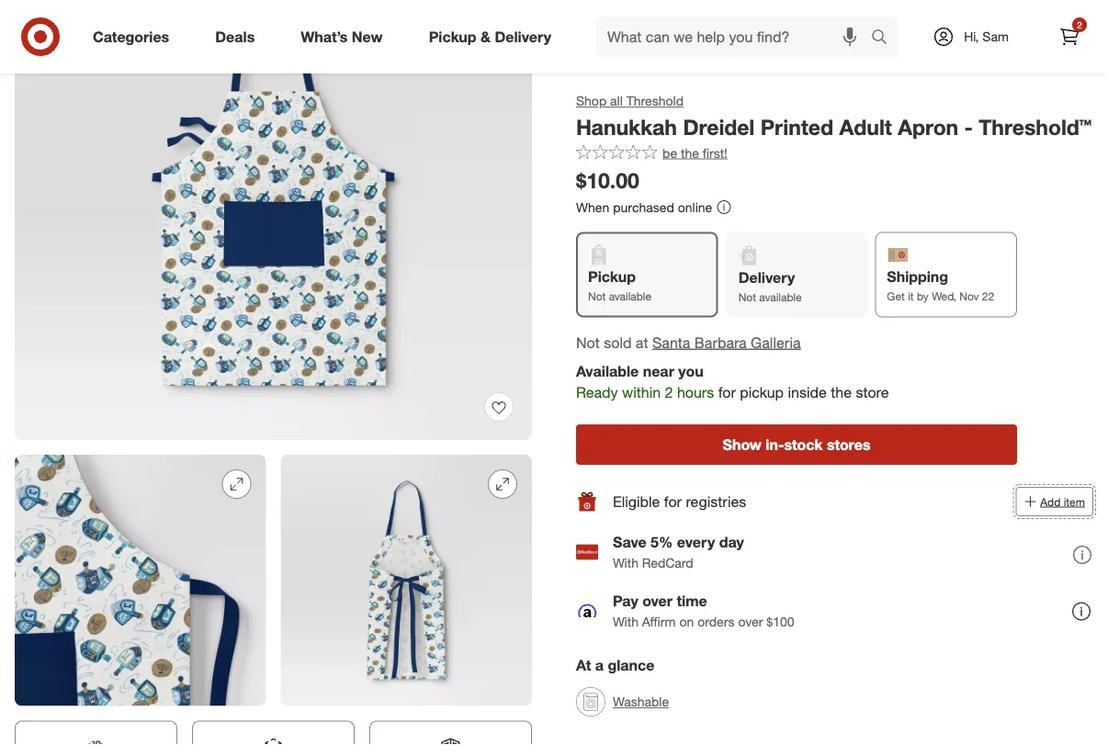Task type: vqa. For each thing, say whether or not it's contained in the screenshot.
the topmost OVER
yes



Task type: describe. For each thing, give the bounding box(es) containing it.
what's new link
[[285, 17, 406, 57]]

$10.00
[[576, 168, 640, 194]]

online
[[678, 199, 713, 215]]

2 inside available near you ready within 2 hours for pickup inside the store
[[665, 383, 673, 401]]

show in-stock stores button
[[576, 425, 1018, 465]]

when purchased online
[[576, 199, 713, 215]]

&
[[481, 28, 491, 46]]

available for pickup
[[609, 289, 652, 303]]

add item
[[1041, 495, 1086, 509]]

apron
[[898, 114, 959, 140]]

wed,
[[932, 289, 957, 303]]

dreidel
[[683, 114, 755, 140]]

not sold at santa barbara galleria
[[576, 334, 801, 352]]

adult
[[840, 114, 893, 140]]

hanukkah dreidel printed adult apron - threshold&#8482;, 2 of 4 image
[[15, 455, 266, 707]]

a
[[596, 657, 604, 674]]

eligible for registries
[[613, 493, 747, 511]]

save
[[613, 534, 647, 552]]

registries
[[686, 493, 747, 511]]

barbara
[[695, 334, 747, 352]]

categories
[[93, 28, 169, 46]]

santa
[[653, 334, 691, 352]]

show
[[723, 436, 762, 454]]

be the first!
[[663, 145, 728, 161]]

with inside pay over time with affirm on orders over $100
[[613, 614, 639, 630]]

1 vertical spatial for
[[665, 493, 682, 511]]

threshold
[[627, 93, 684, 109]]

printed
[[761, 114, 834, 140]]

search
[[863, 29, 907, 47]]

pickup for not
[[588, 268, 636, 286]]

the inside be the first! link
[[681, 145, 700, 161]]

hi,
[[965, 28, 979, 45]]

pay over time with affirm on orders over $100
[[613, 593, 795, 630]]

inside
[[788, 383, 827, 401]]

you
[[679, 362, 704, 380]]

pickup
[[740, 383, 784, 401]]

ready
[[576, 383, 618, 401]]

at
[[576, 657, 591, 674]]

hanukkah
[[576, 114, 678, 140]]

hanukkah dreidel printed adult apron - threshold&#8482;, 1 of 4 image
[[15, 0, 532, 440]]

pay
[[613, 593, 639, 611]]

delivery inside delivery not available
[[739, 269, 795, 287]]

washable button
[[576, 682, 669, 723]]

item
[[1064, 495, 1086, 509]]

deals
[[215, 28, 255, 46]]

on
[[680, 614, 694, 630]]

store
[[856, 383, 890, 401]]

day
[[720, 534, 744, 552]]

galleria
[[751, 334, 801, 352]]

save 5% every day with redcard
[[613, 534, 744, 571]]

$100
[[767, 614, 795, 630]]

add item button
[[1016, 487, 1094, 517]]

what's new
[[301, 28, 383, 46]]

sold
[[604, 334, 632, 352]]

in-
[[766, 436, 785, 454]]

be
[[663, 145, 678, 161]]

it
[[908, 289, 914, 303]]

when
[[576, 199, 610, 215]]

0 horizontal spatial over
[[643, 593, 673, 611]]

delivery inside pickup & delivery link
[[495, 28, 552, 46]]

all
[[611, 93, 623, 109]]

delivery not available
[[739, 269, 802, 304]]

hanukkah dreidel printed adult apron - threshold&#8482;, 3 of 4 image
[[281, 455, 532, 707]]



Task type: locate. For each thing, give the bounding box(es) containing it.
What can we help you find? suggestions appear below search field
[[597, 17, 876, 57]]

1 vertical spatial over
[[739, 614, 763, 630]]

2 link
[[1050, 17, 1090, 57]]

2 down near at right
[[665, 383, 673, 401]]

glance
[[608, 657, 655, 674]]

deals link
[[200, 17, 278, 57]]

get
[[887, 289, 905, 303]]

2 with from the top
[[613, 614, 639, 630]]

available near you ready within 2 hours for pickup inside the store
[[576, 362, 890, 401]]

pickup up sold
[[588, 268, 636, 286]]

shipping
[[887, 268, 949, 286]]

1 vertical spatial delivery
[[739, 269, 795, 287]]

0 vertical spatial delivery
[[495, 28, 552, 46]]

1 horizontal spatial over
[[739, 614, 763, 630]]

pickup & delivery link
[[413, 17, 575, 57]]

not up sold
[[588, 289, 606, 303]]

the inside available near you ready within 2 hours for pickup inside the store
[[831, 383, 852, 401]]

with inside save 5% every day with redcard
[[613, 555, 639, 571]]

near
[[643, 362, 675, 380]]

by
[[917, 289, 929, 303]]

pickup for &
[[429, 28, 477, 46]]

over left $100
[[739, 614, 763, 630]]

available inside pickup not available
[[609, 289, 652, 303]]

2
[[1078, 19, 1083, 30], [665, 383, 673, 401]]

at
[[636, 334, 649, 352]]

santa barbara galleria button
[[653, 332, 801, 353]]

available inside delivery not available
[[760, 290, 802, 304]]

search button
[[863, 17, 907, 61]]

not inside delivery not available
[[739, 290, 757, 304]]

pickup inside pickup & delivery link
[[429, 28, 477, 46]]

0 horizontal spatial the
[[681, 145, 700, 161]]

what's
[[301, 28, 348, 46]]

the left store
[[831, 383, 852, 401]]

available up the at on the top right of page
[[609, 289, 652, 303]]

pickup inside pickup not available
[[588, 268, 636, 286]]

0 vertical spatial over
[[643, 593, 673, 611]]

0 horizontal spatial available
[[609, 289, 652, 303]]

within
[[622, 383, 661, 401]]

1 vertical spatial pickup
[[588, 268, 636, 286]]

1 with from the top
[[613, 555, 639, 571]]

pickup left '&'
[[429, 28, 477, 46]]

1 horizontal spatial available
[[760, 290, 802, 304]]

add
[[1041, 495, 1061, 509]]

pickup
[[429, 28, 477, 46], [588, 268, 636, 286]]

22
[[983, 289, 995, 303]]

not for pickup
[[588, 289, 606, 303]]

not
[[588, 289, 606, 303], [739, 290, 757, 304], [576, 334, 600, 352]]

with down pay
[[613, 614, 639, 630]]

delivery up 'galleria'
[[739, 269, 795, 287]]

available
[[576, 362, 639, 380]]

2 right sam
[[1078, 19, 1083, 30]]

0 horizontal spatial for
[[665, 493, 682, 511]]

the
[[681, 145, 700, 161], [831, 383, 852, 401]]

hi, sam
[[965, 28, 1009, 45]]

not up santa barbara galleria button
[[739, 290, 757, 304]]

sam
[[983, 28, 1009, 45]]

the right be
[[681, 145, 700, 161]]

1 horizontal spatial 2
[[1078, 19, 1083, 30]]

pickup & delivery
[[429, 28, 552, 46]]

pickup not available
[[588, 268, 652, 303]]

0 horizontal spatial delivery
[[495, 28, 552, 46]]

categories link
[[77, 17, 192, 57]]

stock
[[785, 436, 823, 454]]

at a glance
[[576, 657, 655, 674]]

0 horizontal spatial pickup
[[429, 28, 477, 46]]

for
[[719, 383, 736, 401], [665, 493, 682, 511]]

washable
[[613, 694, 669, 710]]

nov
[[960, 289, 980, 303]]

0 vertical spatial the
[[681, 145, 700, 161]]

first!
[[703, 145, 728, 161]]

over up affirm
[[643, 593, 673, 611]]

shipping get it by wed, nov 22
[[887, 268, 995, 303]]

threshold™
[[979, 114, 1092, 140]]

0 vertical spatial for
[[719, 383, 736, 401]]

shop all threshold hanukkah dreidel printed adult apron - threshold™
[[576, 93, 1092, 140]]

1 vertical spatial with
[[613, 614, 639, 630]]

with
[[613, 555, 639, 571], [613, 614, 639, 630]]

be the first! link
[[576, 144, 728, 162]]

with down save
[[613, 555, 639, 571]]

0 horizontal spatial 2
[[665, 383, 673, 401]]

eligible
[[613, 493, 660, 511]]

affirm
[[642, 614, 676, 630]]

available
[[609, 289, 652, 303], [760, 290, 802, 304]]

available for delivery
[[760, 290, 802, 304]]

available up 'galleria'
[[760, 290, 802, 304]]

1 horizontal spatial pickup
[[588, 268, 636, 286]]

every
[[677, 534, 715, 552]]

stores
[[827, 436, 871, 454]]

1 vertical spatial the
[[831, 383, 852, 401]]

1 horizontal spatial the
[[831, 383, 852, 401]]

delivery
[[495, 28, 552, 46], [739, 269, 795, 287]]

1 horizontal spatial delivery
[[739, 269, 795, 287]]

0 vertical spatial with
[[613, 555, 639, 571]]

5%
[[651, 534, 673, 552]]

1 vertical spatial 2
[[665, 383, 673, 401]]

for inside available near you ready within 2 hours for pickup inside the store
[[719, 383, 736, 401]]

1 horizontal spatial for
[[719, 383, 736, 401]]

new
[[352, 28, 383, 46]]

not for delivery
[[739, 290, 757, 304]]

purchased
[[613, 199, 675, 215]]

orders
[[698, 614, 735, 630]]

hours
[[677, 383, 715, 401]]

-
[[965, 114, 973, 140]]

0 vertical spatial pickup
[[429, 28, 477, 46]]

not inside pickup not available
[[588, 289, 606, 303]]

not left sold
[[576, 334, 600, 352]]

for right hours
[[719, 383, 736, 401]]

time
[[677, 593, 708, 611]]

0 vertical spatial 2
[[1078, 19, 1083, 30]]

show in-stock stores
[[723, 436, 871, 454]]

over
[[643, 593, 673, 611], [739, 614, 763, 630]]

for right eligible on the bottom right of page
[[665, 493, 682, 511]]

delivery right '&'
[[495, 28, 552, 46]]

redcard
[[642, 555, 694, 571]]

shop
[[576, 93, 607, 109]]



